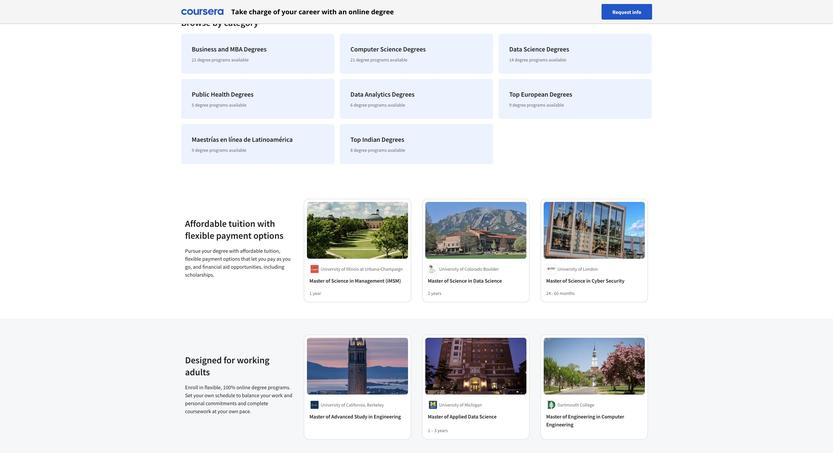 Task type: vqa. For each thing, say whether or not it's contained in the screenshot.
the en
yes



Task type: locate. For each thing, give the bounding box(es) containing it.
that
[[241, 256, 250, 262]]

cyber
[[592, 278, 605, 285]]

urbana-
[[365, 267, 381, 273]]

pursue
[[185, 248, 201, 254]]

of for university of michigan
[[460, 403, 464, 409]]

programs down computer science degrees
[[371, 57, 389, 63]]

0 vertical spatial online
[[349, 7, 370, 16]]

available down top european degrees
[[547, 102, 564, 108]]

university for master of science in data science
[[439, 267, 459, 273]]

1 you from the left
[[258, 256, 266, 262]]

flexible down pursue
[[185, 256, 201, 262]]

flexible inside affordable tuition with flexible payment options
[[185, 230, 214, 242]]

9 degree programs available down en
[[192, 147, 247, 153]]

1 flexible from the top
[[185, 230, 214, 242]]

of inside master of engineering in computer engineering
[[563, 414, 567, 421]]

1 horizontal spatial top
[[510, 90, 520, 99]]

master left advanced at the left bottom of the page
[[310, 414, 325, 421]]

1 vertical spatial flexible
[[185, 256, 201, 262]]

maestrías en línea de latinoamérica
[[192, 135, 293, 144]]

programs down european
[[527, 102, 546, 108]]

you right let
[[258, 256, 266, 262]]

1 horizontal spatial with
[[257, 218, 275, 230]]

your up personal
[[193, 393, 204, 399]]

1 horizontal spatial 21
[[351, 57, 355, 63]]

master inside master of engineering in computer engineering
[[547, 414, 562, 421]]

2 21 from the left
[[351, 57, 355, 63]]

michigan
[[465, 403, 482, 409]]

computer inside master of engineering in computer engineering
[[602, 414, 625, 421]]

degrees for top european degrees
[[550, 90, 573, 99]]

1 vertical spatial top
[[351, 135, 361, 144]]

request info button
[[602, 4, 652, 20]]

your left the career
[[282, 7, 297, 16]]

master inside master of science in cyber security link
[[547, 278, 562, 285]]

programs down analytics
[[368, 102, 387, 108]]

and
[[218, 45, 229, 53], [193, 264, 202, 270], [284, 393, 293, 399], [238, 400, 246, 407]]

degrees for public health degrees
[[231, 90, 254, 99]]

college
[[580, 403, 595, 409]]

university
[[321, 267, 341, 273], [439, 267, 459, 273], [558, 267, 578, 273], [321, 403, 341, 409], [439, 403, 459, 409]]

university of london
[[558, 267, 598, 273]]

available down data analytics degrees
[[388, 102, 405, 108]]

programs for maestrías en línea de latinoamérica
[[209, 147, 228, 153]]

browse by category
[[181, 17, 259, 29]]

your
[[282, 7, 297, 16], [202, 248, 212, 254], [193, 393, 204, 399], [261, 393, 271, 399], [218, 408, 228, 415]]

1 left –
[[428, 428, 430, 434]]

enroll in flexible, 100% online degree programs. set your own schedule to balance your work and personal commitments and complete coursework at your own pace.
[[185, 385, 293, 415]]

1 horizontal spatial you
[[283, 256, 291, 262]]

engineering down dartmouth on the right bottom of page
[[547, 422, 574, 429]]

university for master of applied data science
[[439, 403, 459, 409]]

and up scholarships.
[[193, 264, 202, 270]]

0 horizontal spatial 21
[[192, 57, 196, 63]]

programs down health
[[209, 102, 228, 108]]

21 degree programs available for and
[[192, 57, 249, 63]]

with
[[322, 7, 337, 16], [257, 218, 275, 230], [229, 248, 239, 254]]

university up master of science in cyber security
[[558, 267, 578, 273]]

available for data science degrees
[[549, 57, 567, 63]]

request info
[[613, 8, 642, 15]]

2 horizontal spatial with
[[322, 7, 337, 16]]

own down flexible,
[[205, 393, 214, 399]]

master inside 'master of applied data science' link
[[428, 414, 443, 421]]

master up 3
[[428, 414, 443, 421]]

programs for computer science degrees
[[371, 57, 389, 63]]

engineering inside "link"
[[374, 414, 401, 421]]

own
[[205, 393, 214, 399], [229, 408, 238, 415]]

1 horizontal spatial at
[[360, 267, 364, 273]]

programs down business and mba degrees
[[212, 57, 230, 63]]

pay
[[268, 256, 276, 262]]

in
[[350, 278, 354, 285], [468, 278, 473, 285], [587, 278, 591, 285], [199, 385, 204, 391], [369, 414, 373, 421], [597, 414, 601, 421]]

with left an
[[322, 7, 337, 16]]

flexible inside pursue your degree with affordable tuition, flexible payment options that let you pay as you go, and financial aid opportunities, including scholarships.
[[185, 256, 201, 262]]

data up 6
[[351, 90, 364, 99]]

illinois
[[346, 267, 359, 273]]

2 21 degree programs available from the left
[[351, 57, 408, 63]]

1 21 from the left
[[192, 57, 196, 63]]

with left affordable
[[229, 248, 239, 254]]

0 horizontal spatial 9 degree programs available
[[192, 147, 247, 153]]

degree for top indian degrees
[[354, 147, 367, 153]]

-
[[552, 291, 554, 297]]

top up "8"
[[351, 135, 361, 144]]

1 vertical spatial with
[[257, 218, 275, 230]]

14 degree programs available
[[510, 57, 567, 63]]

1 vertical spatial 1
[[428, 428, 430, 434]]

master of science in management (imsm)
[[310, 278, 401, 285]]

flexible,
[[205, 385, 222, 391]]

9 degree programs available for european
[[510, 102, 564, 108]]

degree
[[371, 7, 394, 16], [197, 57, 211, 63], [356, 57, 370, 63], [515, 57, 528, 63], [195, 102, 208, 108], [354, 102, 367, 108], [513, 102, 526, 108], [195, 147, 208, 153], [354, 147, 367, 153], [213, 248, 228, 254], [252, 385, 267, 391]]

1 horizontal spatial computer
[[602, 414, 625, 421]]

balance
[[242, 393, 260, 399]]

in inside master of engineering in computer engineering
[[597, 414, 601, 421]]

flexible
[[185, 230, 214, 242], [185, 256, 201, 262]]

programs.
[[268, 385, 291, 391]]

0 horizontal spatial you
[[258, 256, 266, 262]]

programs for business and mba degrees
[[212, 57, 230, 63]]

your right pursue
[[202, 248, 212, 254]]

online up 'to' in the bottom left of the page
[[237, 385, 251, 391]]

engineering down berkeley
[[374, 414, 401, 421]]

at inside enroll in flexible, 100% online degree programs. set your own schedule to balance your work and personal commitments and complete coursework at your own pace.
[[212, 408, 217, 415]]

1 horizontal spatial 9 degree programs available
[[510, 102, 564, 108]]

5
[[192, 102, 194, 108]]

in for engineering
[[597, 414, 601, 421]]

0 horizontal spatial 1
[[310, 291, 312, 297]]

available for top indian degrees
[[388, 147, 405, 153]]

1 vertical spatial 9 degree programs available
[[192, 147, 247, 153]]

21
[[192, 57, 196, 63], [351, 57, 355, 63]]

1 21 degree programs available from the left
[[192, 57, 249, 63]]

3
[[435, 428, 437, 434]]

master inside master of advanced study in engineering "link"
[[310, 414, 325, 421]]

1 vertical spatial online
[[237, 385, 251, 391]]

coursework
[[185, 408, 211, 415]]

master of advanced study in engineering link
[[310, 413, 405, 421]]

degree inside pursue your degree with affordable tuition, flexible payment options that let you pay as you go, and financial aid opportunities, including scholarships.
[[213, 248, 228, 254]]

1 vertical spatial at
[[212, 408, 217, 415]]

master inside master of science in data science link
[[428, 278, 443, 285]]

0 vertical spatial payment
[[216, 230, 252, 242]]

1 horizontal spatial options
[[254, 230, 284, 242]]

0 vertical spatial 9
[[510, 102, 512, 108]]

2 flexible from the top
[[185, 256, 201, 262]]

9 for maestrías
[[192, 147, 194, 153]]

to
[[236, 393, 241, 399]]

computer
[[351, 45, 379, 53], [602, 414, 625, 421]]

top for top european degrees
[[510, 90, 520, 99]]

master up -
[[547, 278, 562, 285]]

21 degree programs available down business and mba degrees
[[192, 57, 249, 63]]

options up aid
[[223, 256, 240, 262]]

available down the línea
[[229, 147, 247, 153]]

health
[[211, 90, 230, 99]]

available down computer science degrees
[[390, 57, 408, 63]]

1 left year
[[310, 291, 312, 297]]

0 horizontal spatial top
[[351, 135, 361, 144]]

university up master of science in data science
[[439, 267, 459, 273]]

1 horizontal spatial online
[[349, 7, 370, 16]]

1 vertical spatial computer
[[602, 414, 625, 421]]

payment up the financial
[[202, 256, 222, 262]]

for
[[224, 355, 235, 367]]

advanced
[[331, 414, 353, 421]]

9 degree programs available
[[510, 102, 564, 108], [192, 147, 247, 153]]

master up 2 years
[[428, 278, 443, 285]]

9 for top
[[510, 102, 512, 108]]

payment up affordable
[[216, 230, 252, 242]]

9 degree programs available down european
[[510, 102, 564, 108]]

1 vertical spatial payment
[[202, 256, 222, 262]]

6 degree programs available
[[351, 102, 405, 108]]

available down data science degrees
[[549, 57, 567, 63]]

available down top indian degrees
[[388, 147, 405, 153]]

0 vertical spatial 9 degree programs available
[[510, 102, 564, 108]]

21 degree programs available down computer science degrees
[[351, 57, 408, 63]]

years right 2
[[431, 291, 442, 297]]

1
[[310, 291, 312, 297], [428, 428, 430, 434]]

degrees for data analytics degrees
[[392, 90, 415, 99]]

1 horizontal spatial 1
[[428, 428, 430, 434]]

master of advanced study in engineering
[[310, 414, 401, 421]]

you right as
[[283, 256, 291, 262]]

top european degrees
[[510, 90, 573, 99]]

list
[[179, 31, 655, 167]]

scholarships.
[[185, 272, 214, 278]]

of for master of applied data science
[[444, 414, 449, 421]]

in inside enroll in flexible, 100% online degree programs. set your own schedule to balance your work and personal commitments and complete coursework at your own pace.
[[199, 385, 204, 391]]

0 vertical spatial flexible
[[185, 230, 214, 242]]

year
[[313, 291, 321, 297]]

of
[[273, 7, 280, 16], [342, 267, 345, 273], [460, 267, 464, 273], [578, 267, 582, 273], [326, 278, 330, 285], [444, 278, 449, 285], [563, 278, 567, 285], [342, 403, 345, 409], [460, 403, 464, 409], [326, 414, 330, 421], [444, 414, 449, 421], [563, 414, 567, 421]]

0 vertical spatial options
[[254, 230, 284, 242]]

programs down data science degrees
[[529, 57, 548, 63]]

línea
[[229, 135, 242, 144]]

master down dartmouth on the right bottom of page
[[547, 414, 562, 421]]

available for maestrías en línea de latinoamérica
[[229, 147, 247, 153]]

in inside "link"
[[369, 414, 373, 421]]

flexible up pursue
[[185, 230, 214, 242]]

of for master of science in data science
[[444, 278, 449, 285]]

0 vertical spatial computer
[[351, 45, 379, 53]]

you
[[258, 256, 266, 262], [283, 256, 291, 262]]

online inside enroll in flexible, 100% online degree programs. set your own schedule to balance your work and personal commitments and complete coursework at your own pace.
[[237, 385, 251, 391]]

9 down maestrías
[[192, 147, 194, 153]]

master inside the master of science in management (imsm) link
[[310, 278, 325, 285]]

of for university of colorado boulder
[[460, 267, 464, 273]]

24 - 60 months
[[547, 291, 575, 297]]

data
[[510, 45, 523, 53], [351, 90, 364, 99], [474, 278, 484, 285], [468, 414, 479, 421]]

data analytics degrees
[[351, 90, 415, 99]]

degree for computer science degrees
[[356, 57, 370, 63]]

0 horizontal spatial with
[[229, 248, 239, 254]]

of for master of science in cyber security
[[563, 278, 567, 285]]

programs down top indian degrees
[[368, 147, 387, 153]]

of for master of advanced study in engineering
[[326, 414, 330, 421]]

of for university of california, berkeley
[[342, 403, 345, 409]]

available down mba
[[231, 57, 249, 63]]

adults
[[185, 367, 210, 379]]

university up advanced at the left bottom of the page
[[321, 403, 341, 409]]

at right illinois
[[360, 267, 364, 273]]

top for top indian degrees
[[351, 135, 361, 144]]

university for master of science in management (imsm)
[[321, 267, 341, 273]]

master of engineering in computer engineering link
[[547, 413, 642, 429]]

0 vertical spatial 1
[[310, 291, 312, 297]]

request
[[613, 8, 632, 15]]

payment inside pursue your degree with affordable tuition, flexible payment options that let you pay as you go, and financial aid opportunities, including scholarships.
[[202, 256, 222, 262]]

university for master of science in cyber security
[[558, 267, 578, 273]]

at down commitments
[[212, 408, 217, 415]]

master up year
[[310, 278, 325, 285]]

0 horizontal spatial own
[[205, 393, 214, 399]]

data up 14
[[510, 45, 523, 53]]

university left illinois
[[321, 267, 341, 273]]

take
[[231, 7, 247, 16]]

programs for data analytics degrees
[[368, 102, 387, 108]]

university up applied
[[439, 403, 459, 409]]

an
[[339, 7, 347, 16]]

2 vertical spatial with
[[229, 248, 239, 254]]

9 down top european degrees
[[510, 102, 512, 108]]

master of science in data science
[[428, 278, 502, 285]]

payment
[[216, 230, 252, 242], [202, 256, 222, 262]]

indian
[[362, 135, 381, 144]]

options up tuition,
[[254, 230, 284, 242]]

2 years
[[428, 291, 442, 297]]

options inside pursue your degree with affordable tuition, flexible payment options that let you pay as you go, and financial aid opportunities, including scholarships.
[[223, 256, 240, 262]]

programs down en
[[209, 147, 228, 153]]

0 horizontal spatial 21 degree programs available
[[192, 57, 249, 63]]

1 vertical spatial years
[[438, 428, 448, 434]]

0 horizontal spatial online
[[237, 385, 251, 391]]

programs for top european degrees
[[527, 102, 546, 108]]

available for top european degrees
[[547, 102, 564, 108]]

0 horizontal spatial 9
[[192, 147, 194, 153]]

degree for data science degrees
[[515, 57, 528, 63]]

commitments
[[206, 400, 237, 407]]

available for public health degrees
[[229, 102, 247, 108]]

online right an
[[349, 7, 370, 16]]

1 for master of science in management (imsm)
[[310, 291, 312, 297]]

0 vertical spatial top
[[510, 90, 520, 99]]

dartmouth
[[558, 403, 579, 409]]

2
[[428, 291, 430, 297]]

business and mba degrees
[[192, 45, 267, 53]]

in for (imsm)
[[350, 278, 354, 285]]

1 vertical spatial 9
[[192, 147, 194, 153]]

1 vertical spatial options
[[223, 256, 240, 262]]

science
[[380, 45, 402, 53], [524, 45, 545, 53], [331, 278, 349, 285], [450, 278, 467, 285], [485, 278, 502, 285], [568, 278, 586, 285], [480, 414, 497, 421]]

master for master of advanced study in engineering
[[310, 414, 325, 421]]

1 horizontal spatial 9
[[510, 102, 512, 108]]

1 horizontal spatial own
[[229, 408, 238, 415]]

with right tuition
[[257, 218, 275, 230]]

0 horizontal spatial options
[[223, 256, 240, 262]]

own left pace.
[[229, 408, 238, 415]]

applied
[[450, 414, 467, 421]]

with inside affordable tuition with flexible payment options
[[257, 218, 275, 230]]

0 horizontal spatial at
[[212, 408, 217, 415]]

available down public health degrees
[[229, 102, 247, 108]]

1 horizontal spatial 21 degree programs available
[[351, 57, 408, 63]]

of inside "link"
[[326, 414, 330, 421]]

years right 3
[[438, 428, 448, 434]]

top left european
[[510, 90, 520, 99]]

0 horizontal spatial computer
[[351, 45, 379, 53]]

career
[[299, 7, 320, 16]]

boulder
[[484, 267, 499, 273]]



Task type: describe. For each thing, give the bounding box(es) containing it.
data science degrees
[[510, 45, 570, 53]]

your down commitments
[[218, 408, 228, 415]]

engineering down the college
[[568, 414, 596, 421]]

60
[[555, 291, 559, 297]]

100%
[[223, 385, 236, 391]]

de
[[244, 135, 251, 144]]

california,
[[346, 403, 366, 409]]

affordable
[[185, 218, 227, 230]]

go,
[[185, 264, 192, 270]]

pace.
[[240, 408, 251, 415]]

with inside pursue your degree with affordable tuition, flexible payment options that let you pay as you go, and financial aid opportunities, including scholarships.
[[229, 248, 239, 254]]

public
[[192, 90, 210, 99]]

by
[[213, 17, 222, 29]]

1 for master of applied data science
[[428, 428, 430, 434]]

computer science degrees
[[351, 45, 426, 53]]

0 vertical spatial own
[[205, 393, 214, 399]]

2 you from the left
[[283, 256, 291, 262]]

personal
[[185, 400, 205, 407]]

browse
[[181, 17, 211, 29]]

work
[[272, 393, 283, 399]]

and right work
[[284, 393, 293, 399]]

degree for public health degrees
[[195, 102, 208, 108]]

engineering for study
[[374, 414, 401, 421]]

24
[[547, 291, 551, 297]]

payment inside affordable tuition with flexible payment options
[[216, 230, 252, 242]]

1 – 3 years
[[428, 428, 448, 434]]

of for university of illinois at urbana-champaign
[[342, 267, 345, 273]]

degrees for top indian degrees
[[382, 135, 405, 144]]

financial
[[203, 264, 222, 270]]

and inside pursue your degree with affordable tuition, flexible payment options that let you pay as you go, and financial aid opportunities, including scholarships.
[[193, 264, 202, 270]]

in for science
[[468, 278, 473, 285]]

21 for business
[[192, 57, 196, 63]]

master for master of science in data science
[[428, 278, 443, 285]]

0 vertical spatial at
[[360, 267, 364, 273]]

pursue your degree with affordable tuition, flexible payment options that let you pay as you go, and financial aid opportunities, including scholarships.
[[185, 248, 291, 278]]

in for security
[[587, 278, 591, 285]]

0 vertical spatial with
[[322, 7, 337, 16]]

14
[[510, 57, 514, 63]]

let
[[251, 256, 257, 262]]

set
[[185, 393, 192, 399]]

computer inside list
[[351, 45, 379, 53]]

master for master of science in cyber security
[[547, 278, 562, 285]]

data down colorado
[[474, 278, 484, 285]]

coursera image
[[181, 6, 223, 17]]

8
[[351, 147, 353, 153]]

university for master of advanced study in engineering
[[321, 403, 341, 409]]

aid
[[223, 264, 230, 270]]

of for master of engineering in computer engineering
[[563, 414, 567, 421]]

months
[[560, 291, 575, 297]]

and up pace.
[[238, 400, 246, 407]]

degree for data analytics degrees
[[354, 102, 367, 108]]

data down michigan
[[468, 414, 479, 421]]

complete
[[248, 400, 268, 407]]

0 vertical spatial years
[[431, 291, 442, 297]]

working
[[237, 355, 270, 367]]

designed
[[185, 355, 222, 367]]

degree inside enroll in flexible, 100% online degree programs. set your own schedule to balance your work and personal commitments and complete coursework at your own pace.
[[252, 385, 267, 391]]

master of applied data science
[[428, 414, 497, 421]]

business
[[192, 45, 217, 53]]

affordable
[[240, 248, 263, 254]]

programs for data science degrees
[[529, 57, 548, 63]]

including
[[264, 264, 284, 270]]

6
[[351, 102, 353, 108]]

mba
[[230, 45, 243, 53]]

1 vertical spatial own
[[229, 408, 238, 415]]

info
[[633, 8, 642, 15]]

master of science in data science link
[[428, 277, 524, 285]]

university of michigan
[[439, 403, 482, 409]]

master of engineering in computer engineering
[[547, 414, 625, 429]]

colorado
[[465, 267, 483, 273]]

tuition
[[229, 218, 256, 230]]

university of colorado boulder
[[439, 267, 499, 273]]

take charge of your career with an online degree
[[231, 7, 394, 16]]

master for master of science in management (imsm)
[[310, 278, 325, 285]]

public health degrees
[[192, 90, 254, 99]]

opportunities,
[[231, 264, 263, 270]]

available for business and mba degrees
[[231, 57, 249, 63]]

(imsm)
[[386, 278, 401, 285]]

en
[[220, 135, 227, 144]]

european
[[521, 90, 549, 99]]

champaign
[[381, 267, 403, 273]]

of for university of london
[[578, 267, 582, 273]]

tuition,
[[264, 248, 280, 254]]

your up complete at bottom left
[[261, 393, 271, 399]]

master of science in management (imsm) link
[[310, 277, 405, 285]]

as
[[277, 256, 282, 262]]

study
[[354, 414, 368, 421]]

designed for working adults
[[185, 355, 270, 379]]

1 year
[[310, 291, 321, 297]]

master for master of engineering in computer engineering
[[547, 414, 562, 421]]

berkeley
[[367, 403, 384, 409]]

security
[[606, 278, 625, 285]]

and left mba
[[218, 45, 229, 53]]

–
[[431, 428, 434, 434]]

of for master of science in management (imsm)
[[326, 278, 330, 285]]

schedule
[[215, 393, 235, 399]]

5 degree programs available
[[192, 102, 247, 108]]

latinoamérica
[[252, 135, 293, 144]]

options inside affordable tuition with flexible payment options
[[254, 230, 284, 242]]

master of science in cyber security link
[[547, 277, 642, 285]]

available for computer science degrees
[[390, 57, 408, 63]]

charge
[[249, 7, 272, 16]]

maestrías
[[192, 135, 219, 144]]

engineering for in
[[547, 422, 574, 429]]

degree for maestrías en línea de latinoamérica
[[195, 147, 208, 153]]

21 for computer
[[351, 57, 355, 63]]

degrees for data science degrees
[[547, 45, 570, 53]]

degree for top european degrees
[[513, 102, 526, 108]]

degrees for computer science degrees
[[403, 45, 426, 53]]

programs for top indian degrees
[[368, 147, 387, 153]]

university of california, berkeley
[[321, 403, 384, 409]]

university of illinois at urbana-champaign
[[321, 267, 403, 273]]

master for master of applied data science
[[428, 414, 443, 421]]

top indian degrees
[[351, 135, 405, 144]]

list containing business and mba degrees
[[179, 31, 655, 167]]

21 degree programs available for science
[[351, 57, 408, 63]]

9 degree programs available for en
[[192, 147, 247, 153]]

programs for public health degrees
[[209, 102, 228, 108]]

category
[[224, 17, 259, 29]]

degree for business and mba degrees
[[197, 57, 211, 63]]

master of science in cyber security
[[547, 278, 625, 285]]

available for data analytics degrees
[[388, 102, 405, 108]]

enroll
[[185, 385, 198, 391]]

your inside pursue your degree with affordable tuition, flexible payment options that let you pay as you go, and financial aid opportunities, including scholarships.
[[202, 248, 212, 254]]



